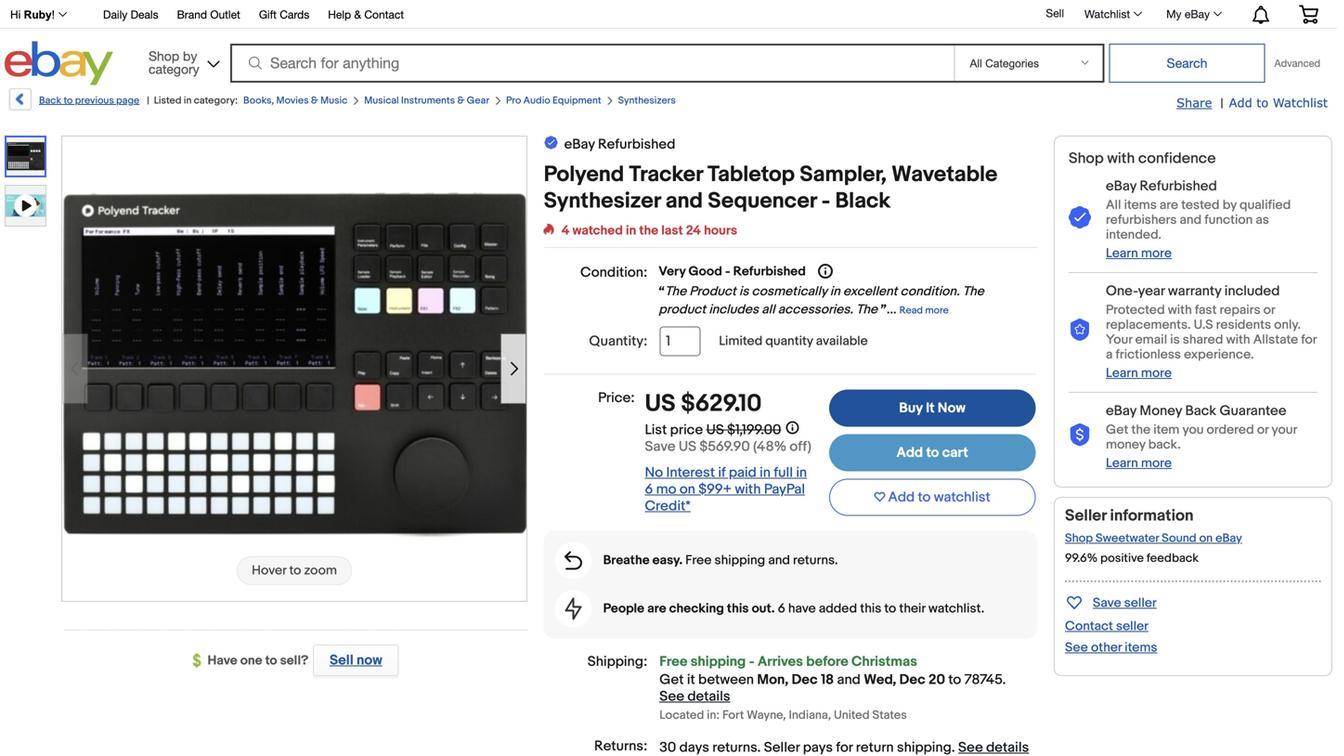 Task type: vqa. For each thing, say whether or not it's contained in the screenshot.
5.0 associated with Communication
no



Task type: describe. For each thing, give the bounding box(es) containing it.
returns.
[[794, 553, 839, 569]]

shop for shop with confidence
[[1069, 150, 1104, 168]]

equipment
[[553, 95, 602, 107]]

watchlist link
[[1075, 3, 1151, 25]]

hi
[[10, 8, 21, 21]]

add for add to cart
[[897, 445, 924, 461]]

"
[[659, 284, 665, 300]]

2 vertical spatial refurbished
[[734, 264, 806, 280]]

returns:
[[595, 738, 648, 755]]

1 this from the left
[[727, 601, 749, 617]]

learn more link for refurbished
[[1107, 246, 1173, 261]]

their
[[900, 601, 926, 617]]

now
[[357, 652, 383, 669]]

sell now link
[[309, 645, 399, 676]]

email
[[1136, 332, 1168, 348]]

tested
[[1182, 197, 1221, 213]]

your
[[1272, 422, 1298, 438]]

1 dec from the left
[[792, 672, 818, 689]]

contact inside contact seller see other items
[[1066, 619, 1114, 634]]

seller for contact
[[1117, 619, 1149, 634]]

& inside account "navigation"
[[354, 8, 361, 21]]

help & contact link
[[328, 5, 404, 26]]

audio
[[524, 95, 551, 107]]

checking
[[670, 601, 725, 617]]

6 inside no interest if paid in full in 6 mo on $99+ with paypal credit*
[[645, 481, 653, 498]]

get inside the free shipping - arrives before christmas get it between mon, dec 18 and wed, dec 20 to 78745 . see details located in: fort wayne, indiana, united states
[[660, 672, 684, 689]]

ebay inside seller information shop sweetwater sound on ebay 99.6% positive feedback
[[1216, 531, 1243, 546]]

wayne,
[[747, 708, 787, 723]]

with inside no interest if paid in full in 6 mo on $99+ with paypal credit*
[[735, 481, 761, 498]]

books, movies & music
[[243, 95, 348, 107]]

2 horizontal spatial the
[[963, 284, 985, 300]]

ebay for ebay money back guarantee get the item you ordered or your money back. learn more
[[1107, 403, 1137, 419]]

to right 'one'
[[265, 653, 277, 669]]

$99+
[[699, 481, 732, 498]]

tracker
[[629, 162, 703, 188]]

musical instruments & gear
[[364, 95, 490, 107]]

frictionless
[[1116, 347, 1182, 363]]

sell for sell now
[[330, 652, 354, 669]]

shop for shop by category
[[149, 48, 179, 64]]

on inside seller information shop sweetwater sound on ebay 99.6% positive feedback
[[1200, 531, 1214, 546]]

sell for sell
[[1047, 7, 1065, 20]]

ebay refurbished all items are tested by qualified refurbishers and function as intended. learn more
[[1107, 178, 1292, 261]]

text__icon image
[[544, 134, 559, 153]]

ordered
[[1207, 422, 1255, 438]]

or inside one-year warranty included protected with fast repairs or replacements. u.s residents only. your email is shared with allstate for a frictionless experience. learn more
[[1264, 302, 1276, 318]]

$569.90
[[700, 438, 750, 455]]

year
[[1139, 283, 1166, 300]]

and inside the ebay refurbished all items are tested by qualified refurbishers and function as intended. learn more
[[1181, 212, 1202, 228]]

only.
[[1275, 317, 1302, 333]]

0 horizontal spatial |
[[147, 95, 149, 107]]

function
[[1205, 212, 1254, 228]]

no interest if paid in full in 6 mo on $99+ with paypal credit* link
[[645, 464, 808, 515]]

0 vertical spatial free
[[686, 553, 712, 569]]

2 horizontal spatial us
[[707, 422, 725, 438]]

a
[[1107, 347, 1113, 363]]

books,
[[243, 95, 274, 107]]

2 this from the left
[[861, 601, 882, 617]]

limited
[[719, 334, 763, 349]]

1 horizontal spatial the
[[857, 302, 878, 318]]

shipping:
[[588, 654, 648, 670]]

shipping inside the free shipping - arrives before christmas get it between mon, dec 18 and wed, dec 20 to 78745 . see details located in: fort wayne, indiana, united states
[[691, 654, 746, 670]]

free inside the free shipping - arrives before christmas get it between mon, dec 18 and wed, dec 20 to 78745 . see details located in: fort wayne, indiana, united states
[[660, 654, 688, 670]]

get inside ebay money back guarantee get the item you ordered or your money back. learn more
[[1107, 422, 1129, 438]]

share
[[1177, 95, 1213, 110]]

contact seller see other items
[[1066, 619, 1158, 656]]

excellent
[[844, 284, 898, 300]]

quantity
[[766, 334, 814, 349]]

one-
[[1107, 283, 1139, 300]]

0 vertical spatial shipping
[[715, 553, 766, 569]]

with details__icon image for ebay refurbished
[[1069, 206, 1092, 230]]

sequencer
[[708, 188, 817, 215]]

all
[[1107, 197, 1122, 213]]

learn for ebay refurbished
[[1107, 246, 1139, 261]]

sampler,
[[800, 162, 887, 188]]

$629.10
[[681, 390, 762, 419]]

are inside the ebay refurbished all items are tested by qualified refurbishers and function as intended. learn more
[[1160, 197, 1179, 213]]

watchlist inside account "navigation"
[[1085, 7, 1131, 20]]

with details__icon image for ebay money back guarantee
[[1069, 424, 1092, 447]]

with down 'repairs'
[[1227, 332, 1251, 348]]

.
[[1003, 672, 1007, 689]]

to inside 'add to watchlist' button
[[918, 489, 931, 506]]

as
[[1257, 212, 1270, 228]]

gift cards link
[[259, 5, 310, 26]]

in left full
[[760, 464, 771, 481]]

my ebay
[[1167, 7, 1211, 20]]

the inside ebay money back guarantee get the item you ordered or your money back. learn more
[[1132, 422, 1151, 438]]

| listed in category:
[[147, 95, 238, 107]]

18
[[821, 672, 834, 689]]

us $629.10 main content
[[544, 134, 1038, 755]]

save us $569.90 (48% off)
[[645, 438, 812, 455]]

"
[[881, 302, 887, 318]]

" the product is cosmetically in excellent condition. the product includes all accessories. the
[[659, 284, 985, 318]]

condition:
[[581, 264, 648, 281]]

information
[[1111, 506, 1194, 526]]

refurbished for ebay refurbished all items are tested by qualified refurbishers and function as intended. learn more
[[1140, 178, 1218, 195]]

Quantity: text field
[[660, 327, 701, 356]]

to inside back to previous page 'link'
[[64, 95, 73, 107]]

out.
[[752, 601, 775, 617]]

read
[[900, 305, 924, 317]]

free shipping - arrives before christmas get it between mon, dec 18 and wed, dec 20 to 78745 . see details located in: fort wayne, indiana, united states
[[660, 654, 1007, 723]]

list price us $1,199.00
[[645, 422, 782, 438]]

| inside share | add to watchlist
[[1221, 96, 1224, 111]]

save for save us $569.90 (48% off)
[[645, 438, 676, 455]]

musical instruments & gear link
[[364, 95, 490, 107]]

cards
[[280, 8, 310, 21]]

category:
[[194, 95, 238, 107]]

back to previous page link
[[7, 88, 140, 117]]

add for add to watchlist
[[889, 489, 915, 506]]

by inside the ebay refurbished all items are tested by qualified refurbishers and function as intended. learn more
[[1223, 197, 1237, 213]]

feedback
[[1147, 551, 1199, 566]]

previous
[[75, 95, 114, 107]]

4
[[562, 223, 570, 239]]

intended.
[[1107, 227, 1162, 243]]

residents
[[1217, 317, 1272, 333]]

daily deals
[[103, 8, 158, 21]]

!
[[52, 8, 55, 21]]

your
[[1107, 332, 1133, 348]]

20
[[929, 672, 946, 689]]

add to cart
[[897, 445, 969, 461]]

share button
[[1177, 95, 1213, 111]]

music
[[321, 95, 348, 107]]

dollar sign image
[[193, 654, 208, 669]]

99.6%
[[1066, 551, 1098, 566]]

pro audio equipment link
[[506, 95, 602, 107]]

shop inside seller information shop sweetwater sound on ebay 99.6% positive feedback
[[1066, 531, 1094, 546]]

hi ruby !
[[10, 8, 55, 21]]

to inside share | add to watchlist
[[1257, 95, 1269, 110]]

shared
[[1184, 332, 1224, 348]]

people
[[604, 601, 645, 617]]

last
[[662, 223, 684, 239]]

black
[[836, 188, 891, 215]]

- for arrives
[[749, 654, 755, 670]]

and inside "polyend tracker tabletop sampler, wavetable synthesizer and sequencer - black"
[[666, 188, 703, 215]]

seller
[[1066, 506, 1107, 526]]



Task type: locate. For each thing, give the bounding box(es) containing it.
more down frictionless
[[1142, 365, 1173, 381]]

1 vertical spatial on
[[1200, 531, 1214, 546]]

details
[[688, 689, 731, 705]]

0 vertical spatial learn
[[1107, 246, 1139, 261]]

positive
[[1101, 551, 1145, 566]]

gift
[[259, 8, 277, 21]]

shipping up between
[[691, 654, 746, 670]]

& left gear
[[458, 95, 465, 107]]

us up list
[[645, 390, 676, 419]]

with details__icon image for breathe easy.
[[565, 551, 583, 570]]

1 horizontal spatial this
[[861, 601, 882, 617]]

good
[[689, 264, 723, 280]]

ebay right text__icon
[[565, 136, 595, 153]]

1 vertical spatial see
[[660, 689, 685, 705]]

1 horizontal spatial the
[[1132, 422, 1151, 438]]

0 horizontal spatial on
[[680, 481, 696, 498]]

christmas
[[852, 654, 918, 670]]

2 dec from the left
[[900, 672, 926, 689]]

to inside the free shipping - arrives before christmas get it between mon, dec 18 and wed, dec 20 to 78745 . see details located in: fort wayne, indiana, united states
[[949, 672, 962, 689]]

1 vertical spatial shipping
[[691, 654, 746, 670]]

& for books, movies & music
[[311, 95, 318, 107]]

ebay up money
[[1107, 403, 1137, 419]]

gear
[[467, 95, 490, 107]]

1 horizontal spatial us
[[679, 438, 697, 455]]

0 vertical spatial see
[[1066, 640, 1089, 656]]

1 vertical spatial refurbished
[[1140, 178, 1218, 195]]

this left out.
[[727, 601, 749, 617]]

sell left now
[[330, 652, 354, 669]]

with up all
[[1108, 150, 1136, 168]]

- for refurbished
[[726, 264, 731, 280]]

0 vertical spatial -
[[822, 188, 831, 215]]

are right people
[[648, 601, 667, 617]]

Search for anything text field
[[233, 46, 951, 81]]

0 vertical spatial sell
[[1047, 7, 1065, 20]]

1 horizontal spatial &
[[354, 8, 361, 21]]

- inside "polyend tracker tabletop sampler, wavetable synthesizer and sequencer - black"
[[822, 188, 831, 215]]

and right 18
[[838, 672, 861, 689]]

get left item
[[1107, 422, 1129, 438]]

to left cart at right
[[927, 445, 940, 461]]

1 vertical spatial shop
[[1069, 150, 1104, 168]]

and left function at right
[[1181, 212, 1202, 228]]

1 vertical spatial add
[[897, 445, 924, 461]]

shop sweetwater sound on ebay link
[[1066, 531, 1243, 546]]

save
[[645, 438, 676, 455], [1094, 595, 1122, 611]]

1 vertical spatial back
[[1186, 403, 1217, 419]]

1 vertical spatial by
[[1223, 197, 1237, 213]]

contact
[[365, 8, 404, 21], [1066, 619, 1114, 634]]

by down brand
[[183, 48, 197, 64]]

see left other
[[1066, 640, 1089, 656]]

deals
[[131, 8, 158, 21]]

ebay
[[1185, 7, 1211, 20], [565, 136, 595, 153], [1107, 178, 1137, 195], [1107, 403, 1137, 419], [1216, 531, 1243, 546]]

1 horizontal spatial dec
[[900, 672, 926, 689]]

my
[[1167, 7, 1182, 20]]

the up product
[[665, 284, 687, 300]]

more down condition. on the top of page
[[926, 305, 949, 317]]

learn for ebay money back guarantee
[[1107, 456, 1139, 471]]

0 vertical spatial get
[[1107, 422, 1129, 438]]

2 learn from the top
[[1107, 365, 1139, 381]]

add to watchlist button
[[830, 479, 1036, 516]]

learn more link down frictionless
[[1107, 365, 1173, 381]]

full
[[774, 464, 793, 481]]

items inside the ebay refurbished all items are tested by qualified refurbishers and function as intended. learn more
[[1125, 197, 1157, 213]]

0 horizontal spatial back
[[39, 95, 61, 107]]

1 horizontal spatial -
[[749, 654, 755, 670]]

0 horizontal spatial by
[[183, 48, 197, 64]]

tabletop
[[708, 162, 795, 188]]

0 vertical spatial learn more link
[[1107, 246, 1173, 261]]

ebay inside account "navigation"
[[1185, 7, 1211, 20]]

back left previous in the left of the page
[[39, 95, 61, 107]]

see inside the free shipping - arrives before christmas get it between mon, dec 18 and wed, dec 20 to 78745 . see details located in: fort wayne, indiana, united states
[[660, 689, 685, 705]]

1 vertical spatial or
[[1258, 422, 1270, 438]]

0 horizontal spatial contact
[[365, 8, 404, 21]]

3 learn from the top
[[1107, 456, 1139, 471]]

seller information shop sweetwater sound on ebay 99.6% positive feedback
[[1066, 506, 1243, 566]]

seller down save seller
[[1117, 619, 1149, 634]]

is up includes
[[740, 284, 749, 300]]

0 horizontal spatial the
[[665, 284, 687, 300]]

with details__icon image
[[1069, 206, 1092, 230], [1069, 319, 1092, 342], [1069, 424, 1092, 447], [565, 551, 583, 570], [565, 598, 582, 620]]

in right full
[[797, 464, 808, 481]]

and up the 24
[[666, 188, 703, 215]]

ebay inside ebay money back guarantee get the item you ordered or your money back. learn more
[[1107, 403, 1137, 419]]

& right help
[[354, 8, 361, 21]]

back to previous page
[[39, 95, 140, 107]]

0 vertical spatial save
[[645, 438, 676, 455]]

" ... read more
[[881, 302, 949, 318]]

0 vertical spatial watchlist
[[1085, 7, 1131, 20]]

advanced
[[1275, 57, 1321, 69]]

dec left 18
[[792, 672, 818, 689]]

save up 'contact seller' link
[[1094, 595, 1122, 611]]

0 vertical spatial seller
[[1125, 595, 1157, 611]]

us down the $629.10
[[707, 422, 725, 438]]

1 vertical spatial learn
[[1107, 365, 1139, 381]]

this right added
[[861, 601, 882, 617]]

learn inside ebay money back guarantee get the item you ordered or your money back. learn more
[[1107, 456, 1139, 471]]

back
[[39, 95, 61, 107], [1186, 403, 1217, 419]]

none submit inside shop by category banner
[[1110, 44, 1266, 83]]

more inside one-year warranty included protected with fast repairs or replacements. u.s residents only. your email is shared with allstate for a frictionless experience. learn more
[[1142, 365, 1173, 381]]

buy it now link
[[830, 390, 1036, 427]]

0 vertical spatial back
[[39, 95, 61, 107]]

0 horizontal spatial this
[[727, 601, 749, 617]]

0 vertical spatial by
[[183, 48, 197, 64]]

free right easy.
[[686, 553, 712, 569]]

1 vertical spatial seller
[[1117, 619, 1149, 634]]

with down 'warranty'
[[1169, 302, 1193, 318]]

allstate
[[1254, 332, 1299, 348]]

on inside no interest if paid in full in 6 mo on $99+ with paypal credit*
[[680, 481, 696, 498]]

shop up listed
[[149, 48, 179, 64]]

1 horizontal spatial sell
[[1047, 7, 1065, 20]]

1 vertical spatial save
[[1094, 595, 1122, 611]]

1 horizontal spatial 6
[[778, 601, 786, 617]]

1 vertical spatial is
[[1171, 332, 1181, 348]]

refurbished inside the ebay refurbished all items are tested by qualified refurbishers and function as intended. learn more
[[1140, 178, 1218, 195]]

see details link
[[660, 689, 731, 705]]

ebay inside us $629.10 main content
[[565, 136, 595, 153]]

0 vertical spatial shop
[[149, 48, 179, 64]]

1 vertical spatial are
[[648, 601, 667, 617]]

with right if
[[735, 481, 761, 498]]

by inside shop by category
[[183, 48, 197, 64]]

1 vertical spatial get
[[660, 672, 684, 689]]

contact seller link
[[1066, 619, 1149, 634]]

0 vertical spatial items
[[1125, 197, 1157, 213]]

add down buy
[[897, 445, 924, 461]]

listed
[[154, 95, 182, 107]]

ebay right my
[[1185, 7, 1211, 20]]

sell left watchlist link
[[1047, 7, 1065, 20]]

to inside add to cart link
[[927, 445, 940, 461]]

refurbished down confidence
[[1140, 178, 1218, 195]]

seller for save
[[1125, 595, 1157, 611]]

1 horizontal spatial by
[[1223, 197, 1237, 213]]

back up you
[[1186, 403, 1217, 419]]

1 vertical spatial sell
[[330, 652, 354, 669]]

or down guarantee
[[1258, 422, 1270, 438]]

0 horizontal spatial is
[[740, 284, 749, 300]]

to left watchlist
[[918, 489, 931, 506]]

price
[[671, 422, 704, 438]]

refurbished for ebay refurbished
[[598, 136, 676, 153]]

no
[[645, 464, 664, 481]]

free up it
[[660, 654, 688, 670]]

polyend tracker tabletop sampler, wavetable synthesizer and sequencer - black - picture 1 of 1 image
[[62, 193, 527, 541]]

0 vertical spatial is
[[740, 284, 749, 300]]

ebay for ebay refurbished
[[565, 136, 595, 153]]

1 horizontal spatial back
[[1186, 403, 1217, 419]]

picture 1 of 1 image
[[7, 138, 45, 176]]

items inside contact seller see other items
[[1125, 640, 1158, 656]]

0 vertical spatial the
[[640, 223, 659, 239]]

to right 20
[[949, 672, 962, 689]]

24
[[686, 223, 702, 239]]

experience.
[[1185, 347, 1255, 363]]

video 1 of 1 image
[[6, 186, 46, 226]]

add down add to cart link
[[889, 489, 915, 506]]

shop up 99.6%
[[1066, 531, 1094, 546]]

movies
[[276, 95, 309, 107]]

is inside " the product is cosmetically in excellent condition. the product includes all accessories. the
[[740, 284, 749, 300]]

and left returns.
[[769, 553, 791, 569]]

0 horizontal spatial us
[[645, 390, 676, 419]]

items right other
[[1125, 640, 1158, 656]]

located
[[660, 708, 705, 723]]

the left item
[[1132, 422, 1151, 438]]

2 vertical spatial -
[[749, 654, 755, 670]]

- left black at the right top of page
[[822, 188, 831, 215]]

the left last
[[640, 223, 659, 239]]

6 right out.
[[778, 601, 786, 617]]

are inside us $629.10 main content
[[648, 601, 667, 617]]

0 horizontal spatial watchlist
[[1085, 7, 1131, 20]]

states
[[873, 708, 908, 723]]

people are checking this out. 6 have added this to their watchlist.
[[604, 601, 985, 617]]

items right all
[[1125, 197, 1157, 213]]

money
[[1107, 437, 1146, 453]]

with details__icon image for people are checking this out.
[[565, 598, 582, 620]]

save inside button
[[1094, 595, 1122, 611]]

u.s
[[1194, 317, 1214, 333]]

0 vertical spatial 6
[[645, 481, 653, 498]]

watchlist down advanced
[[1274, 95, 1329, 110]]

1 horizontal spatial get
[[1107, 422, 1129, 438]]

in right watched
[[626, 223, 637, 239]]

brand
[[177, 8, 207, 21]]

1 horizontal spatial on
[[1200, 531, 1214, 546]]

to down advanced link
[[1257, 95, 1269, 110]]

back inside 'link'
[[39, 95, 61, 107]]

add right share
[[1230, 95, 1253, 110]]

on right sound
[[1200, 531, 1214, 546]]

see other items link
[[1066, 640, 1158, 656]]

0 vertical spatial add
[[1230, 95, 1253, 110]]

0 horizontal spatial 6
[[645, 481, 653, 498]]

list
[[645, 422, 667, 438]]

more down intended.
[[1142, 246, 1173, 261]]

0 vertical spatial or
[[1264, 302, 1276, 318]]

1 vertical spatial watchlist
[[1274, 95, 1329, 110]]

1 horizontal spatial |
[[1221, 96, 1224, 111]]

|
[[147, 95, 149, 107], [1221, 96, 1224, 111]]

limited quantity available
[[719, 334, 868, 349]]

fast
[[1196, 302, 1218, 318]]

the right condition. on the top of page
[[963, 284, 985, 300]]

2 horizontal spatial -
[[822, 188, 831, 215]]

the
[[640, 223, 659, 239], [1132, 422, 1151, 438]]

ebay money back guarantee get the item you ordered or your money back. learn more
[[1107, 403, 1298, 471]]

more inside "" ... read more"
[[926, 305, 949, 317]]

ebay right sound
[[1216, 531, 1243, 546]]

seller inside contact seller see other items
[[1117, 619, 1149, 634]]

quantity:
[[589, 333, 648, 350]]

2 vertical spatial add
[[889, 489, 915, 506]]

1 learn more link from the top
[[1107, 246, 1173, 261]]

1 learn from the top
[[1107, 246, 1139, 261]]

is right email
[[1171, 332, 1181, 348]]

with details__icon image left breathe
[[565, 551, 583, 570]]

in down more information - about this item condition 'image'
[[831, 284, 841, 300]]

0 horizontal spatial get
[[660, 672, 684, 689]]

0 vertical spatial contact
[[365, 8, 404, 21]]

0 horizontal spatial refurbished
[[598, 136, 676, 153]]

with details__icon image left money
[[1069, 424, 1092, 447]]

learn more link down money
[[1107, 456, 1173, 471]]

the left "
[[857, 302, 878, 318]]

0 horizontal spatial see
[[660, 689, 685, 705]]

save up no
[[645, 438, 676, 455]]

shop with confidence
[[1069, 150, 1217, 168]]

money
[[1140, 403, 1183, 419]]

0 horizontal spatial sell
[[330, 652, 354, 669]]

your shopping cart image
[[1299, 5, 1320, 23]]

1 vertical spatial learn more link
[[1107, 365, 1173, 381]]

get left it
[[660, 672, 684, 689]]

learn more link down intended.
[[1107, 246, 1173, 261]]

ebay for ebay refurbished all items are tested by qualified refurbishers and function as intended. learn more
[[1107, 178, 1137, 195]]

shop by category button
[[140, 41, 224, 81]]

buy
[[900, 400, 923, 417]]

ebay up all
[[1107, 178, 1137, 195]]

price:
[[599, 390, 635, 406]]

0 horizontal spatial -
[[726, 264, 731, 280]]

add
[[1230, 95, 1253, 110], [897, 445, 924, 461], [889, 489, 915, 506]]

mon,
[[758, 672, 789, 689]]

- left "arrives"
[[749, 654, 755, 670]]

us up interest
[[679, 438, 697, 455]]

save for save seller
[[1094, 595, 1122, 611]]

& for musical instruments & gear
[[458, 95, 465, 107]]

- inside the free shipping - arrives before christmas get it between mon, dec 18 and wed, dec 20 to 78745 . see details located in: fort wayne, indiana, united states
[[749, 654, 755, 670]]

synthesizers link
[[618, 95, 676, 107]]

or down included
[[1264, 302, 1276, 318]]

None submit
[[1110, 44, 1266, 83]]

see up located
[[660, 689, 685, 705]]

1 vertical spatial the
[[1132, 422, 1151, 438]]

0 vertical spatial on
[[680, 481, 696, 498]]

ebay inside the ebay refurbished all items are tested by qualified refurbishers and function as intended. learn more
[[1107, 178, 1137, 195]]

1 vertical spatial free
[[660, 654, 688, 670]]

breathe
[[604, 553, 650, 569]]

learn down intended.
[[1107, 246, 1139, 261]]

refurbished up cosmetically
[[734, 264, 806, 280]]

to left their
[[885, 601, 897, 617]]

cart
[[943, 445, 969, 461]]

back inside ebay money back guarantee get the item you ordered or your money back. learn more
[[1186, 403, 1217, 419]]

contact right help
[[365, 8, 404, 21]]

pro
[[506, 95, 522, 107]]

0 vertical spatial refurbished
[[598, 136, 676, 153]]

no interest if paid in full in 6 mo on $99+ with paypal credit*
[[645, 464, 808, 515]]

learn down a
[[1107, 365, 1139, 381]]

$1,199.00
[[728, 422, 782, 438]]

6 left the mo
[[645, 481, 653, 498]]

| left listed
[[147, 95, 149, 107]]

more inside the ebay refurbished all items are tested by qualified refurbishers and function as intended. learn more
[[1142, 246, 1173, 261]]

more down "back." at bottom right
[[1142, 456, 1173, 471]]

one
[[240, 653, 262, 669]]

refurbishers
[[1107, 212, 1178, 228]]

0 horizontal spatial the
[[640, 223, 659, 239]]

save inside us $629.10 main content
[[645, 438, 676, 455]]

get
[[1107, 422, 1129, 438], [660, 672, 684, 689]]

included
[[1225, 283, 1281, 300]]

2 vertical spatial learn
[[1107, 456, 1139, 471]]

account navigation
[[0, 0, 1333, 29]]

contact up other
[[1066, 619, 1114, 634]]

1 horizontal spatial save
[[1094, 595, 1122, 611]]

1 vertical spatial contact
[[1066, 619, 1114, 634]]

with details__icon image for one-year warranty included
[[1069, 319, 1092, 342]]

on right the mo
[[680, 481, 696, 498]]

0 horizontal spatial &
[[311, 95, 318, 107]]

refurbished up tracker
[[598, 136, 676, 153]]

2 horizontal spatial refurbished
[[1140, 178, 1218, 195]]

is inside one-year warranty included protected with fast repairs or replacements. u.s residents only. your email is shared with allstate for a frictionless experience. learn more
[[1171, 332, 1181, 348]]

more information - about this item condition image
[[818, 264, 833, 279]]

2 vertical spatial learn more link
[[1107, 456, 1173, 471]]

if
[[719, 464, 726, 481]]

see inside contact seller see other items
[[1066, 640, 1089, 656]]

0 horizontal spatial dec
[[792, 672, 818, 689]]

learn inside one-year warranty included protected with fast repairs or replacements. u.s residents only. your email is shared with allstate for a frictionless experience. learn more
[[1107, 365, 1139, 381]]

easy.
[[653, 553, 683, 569]]

daily
[[103, 8, 128, 21]]

add inside share | add to watchlist
[[1230, 95, 1253, 110]]

| right "share" button
[[1221, 96, 1224, 111]]

sound
[[1163, 531, 1197, 546]]

indiana,
[[789, 708, 832, 723]]

seller inside button
[[1125, 595, 1157, 611]]

watchlist right sell link
[[1085, 7, 1131, 20]]

& left 'music'
[[311, 95, 318, 107]]

sell inside sell now link
[[330, 652, 354, 669]]

seller
[[1125, 595, 1157, 611], [1117, 619, 1149, 634]]

by right the tested
[[1223, 197, 1237, 213]]

in inside " the product is cosmetically in excellent condition. the product includes all accessories. the
[[831, 284, 841, 300]]

with details__icon image left people
[[565, 598, 582, 620]]

1 vertical spatial -
[[726, 264, 731, 280]]

with details__icon image left all
[[1069, 206, 1092, 230]]

learn more link for money
[[1107, 456, 1173, 471]]

1 horizontal spatial are
[[1160, 197, 1179, 213]]

breathe easy. free shipping and returns.
[[604, 553, 839, 569]]

learn down money
[[1107, 456, 1139, 471]]

shop inside shop by category
[[149, 48, 179, 64]]

2 vertical spatial shop
[[1066, 531, 1094, 546]]

shop by category banner
[[0, 0, 1333, 90]]

and inside the free shipping - arrives before christmas get it between mon, dec 18 and wed, dec 20 to 78745 . see details located in: fort wayne, indiana, united states
[[838, 672, 861, 689]]

added
[[819, 601, 858, 617]]

add inside button
[[889, 489, 915, 506]]

learn more link for year
[[1107, 365, 1173, 381]]

0 horizontal spatial are
[[648, 601, 667, 617]]

0 horizontal spatial save
[[645, 438, 676, 455]]

1 horizontal spatial watchlist
[[1274, 95, 1329, 110]]

learn inside the ebay refurbished all items are tested by qualified refurbishers and function as intended. learn more
[[1107, 246, 1139, 261]]

to left previous in the left of the page
[[64, 95, 73, 107]]

1 vertical spatial 6
[[778, 601, 786, 617]]

2 horizontal spatial &
[[458, 95, 465, 107]]

1 horizontal spatial is
[[1171, 332, 1181, 348]]

very good - refurbished
[[659, 264, 806, 280]]

polyend
[[544, 162, 625, 188]]

contact inside help & contact link
[[365, 8, 404, 21]]

sell inside account "navigation"
[[1047, 7, 1065, 20]]

3 learn more link from the top
[[1107, 456, 1173, 471]]

in right listed
[[184, 95, 192, 107]]

musical
[[364, 95, 399, 107]]

with details__icon image left your
[[1069, 319, 1092, 342]]

1 horizontal spatial contact
[[1066, 619, 1114, 634]]

pro audio equipment
[[506, 95, 602, 107]]

0 vertical spatial are
[[1160, 197, 1179, 213]]

watchlist inside share | add to watchlist
[[1274, 95, 1329, 110]]

1 horizontal spatial see
[[1066, 640, 1089, 656]]

very
[[659, 264, 686, 280]]

the inside us $629.10 main content
[[640, 223, 659, 239]]

shop left confidence
[[1069, 150, 1104, 168]]

or inside ebay money back guarantee get the item you ordered or your money back. learn more
[[1258, 422, 1270, 438]]

- right 'good'
[[726, 264, 731, 280]]

1 vertical spatial items
[[1125, 640, 1158, 656]]

more inside ebay money back guarantee get the item you ordered or your money back. learn more
[[1142, 456, 1173, 471]]

mo
[[657, 481, 677, 498]]

learn more link
[[1107, 246, 1173, 261], [1107, 365, 1173, 381], [1107, 456, 1173, 471]]

dec left 20
[[900, 672, 926, 689]]

2 learn more link from the top
[[1107, 365, 1173, 381]]

synthesizers
[[618, 95, 676, 107]]



